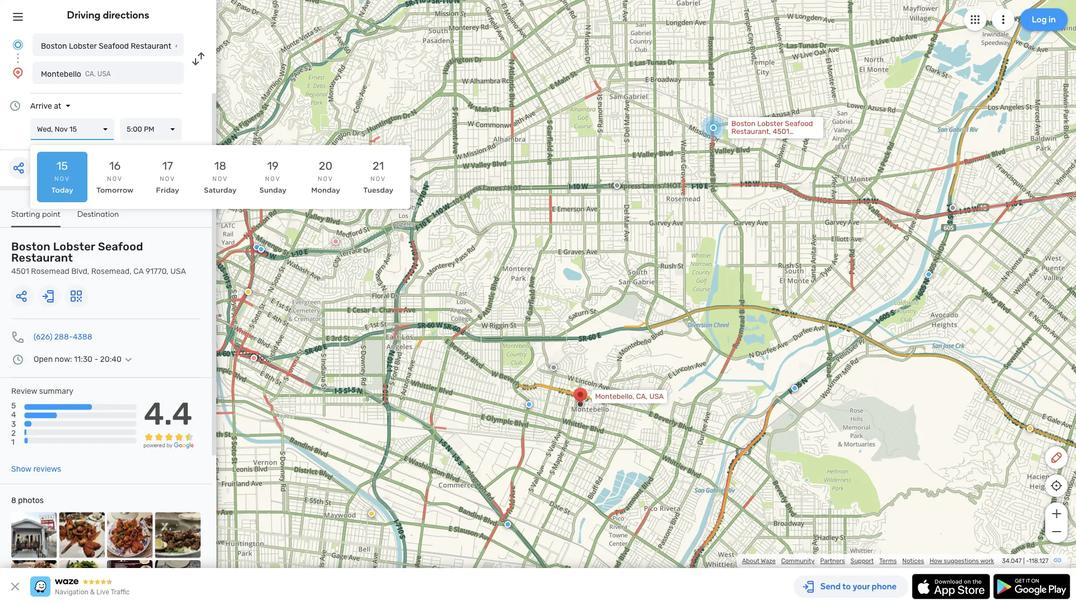 Task type: describe. For each thing, give the bounding box(es) containing it.
image 5 of boston lobster seafood restaurant, rosemead image
[[11, 561, 57, 605]]

how suggestions work link
[[930, 557, 994, 565]]

5:00
[[127, 125, 142, 134]]

ca
[[133, 267, 144, 276]]

18 nov saturday
[[204, 159, 237, 194]]

16
[[109, 159, 121, 172]]

19 nov sunday
[[259, 159, 286, 194]]

1 horizontal spatial hazard image
[[368, 511, 375, 517]]

saturday
[[204, 186, 237, 194]]

11:30
[[74, 355, 92, 364]]

zoom in image
[[1049, 507, 1063, 521]]

20 nov monday
[[311, 159, 340, 194]]

partners link
[[820, 557, 845, 565]]

review summary
[[11, 387, 73, 396]]

21
[[373, 159, 384, 172]]

blvd,
[[71, 267, 89, 276]]

boston for boston lobster seafood restaurant
[[41, 41, 67, 50]]

17 option
[[142, 152, 193, 202]]

288-
[[54, 332, 73, 342]]

4388
[[73, 332, 92, 342]]

nov for 16
[[107, 175, 123, 183]]

21 nov tuesday
[[363, 159, 393, 194]]

4.4
[[144, 395, 192, 432]]

0 horizontal spatial road closed image
[[243, 351, 250, 358]]

16 option
[[90, 152, 140, 202]]

2 horizontal spatial hazard image
[[1027, 425, 1033, 432]]

restaurant for boston lobster seafood restaurant
[[131, 41, 171, 50]]

navigation
[[55, 588, 88, 596]]

tuesday
[[363, 186, 393, 194]]

zoom out image
[[1049, 525, 1063, 539]]

location image
[[11, 66, 25, 80]]

5:00 pm list box
[[120, 118, 182, 141]]

16 nov tomorrow
[[96, 159, 133, 194]]

1 horizontal spatial -
[[1026, 557, 1029, 565]]

34.047
[[1002, 557, 1022, 565]]

starting point button
[[11, 209, 61, 227]]

usa for montebello,
[[649, 392, 664, 401]]

restaurant for boston lobster seafood restaurant 4501 rosemead blvd, rosemead, ca 91770, usa
[[11, 251, 73, 265]]

wed,
[[37, 125, 53, 134]]

show
[[11, 465, 31, 474]]

5 4 3 2 1
[[11, 401, 16, 447]]

5:00 pm
[[127, 125, 154, 134]]

open
[[34, 355, 53, 364]]

(626) 288-4388
[[34, 332, 92, 342]]

rosemead,
[[91, 267, 132, 276]]

notices link
[[902, 557, 924, 565]]

8 photos
[[11, 496, 44, 505]]

at
[[54, 101, 61, 110]]

support link
[[851, 557, 874, 565]]

boston lobster seafood restaurant button
[[33, 34, 184, 56]]

15 nov today
[[51, 159, 73, 194]]

3
[[11, 419, 16, 429]]

review
[[11, 387, 37, 396]]

starting
[[11, 209, 40, 219]]

nov for 20
[[318, 175, 333, 183]]

1 horizontal spatial road closed image
[[332, 238, 339, 245]]

starting point
[[11, 209, 61, 219]]

0 horizontal spatial police image
[[258, 246, 265, 253]]

terms
[[879, 557, 897, 565]]

about waze community partners support terms notices how suggestions work
[[742, 557, 994, 565]]

seafood for boston lobster seafood restaurant
[[99, 41, 129, 50]]

reviews
[[33, 465, 61, 474]]

21 option
[[353, 152, 404, 202]]

pencil image
[[1050, 451, 1063, 465]]

19
[[267, 159, 279, 172]]

17 nov friday
[[156, 159, 179, 194]]

pm
[[144, 125, 154, 134]]

suggestions
[[944, 557, 979, 565]]

|
[[1023, 557, 1025, 565]]

0 vertical spatial accident image
[[614, 182, 620, 189]]

1 horizontal spatial accident image
[[949, 205, 956, 211]]

nov for wed,
[[55, 125, 68, 134]]

call image
[[11, 330, 25, 344]]

(626) 288-4388 link
[[34, 332, 92, 342]]

17
[[162, 159, 173, 172]]

open now: 11:30 - 20:40
[[34, 355, 122, 364]]

18
[[214, 159, 226, 172]]

(626)
[[34, 332, 52, 342]]

friday
[[156, 186, 179, 194]]



Task type: vqa. For each thing, say whether or not it's contained in the screenshot.


Task type: locate. For each thing, give the bounding box(es) containing it.
0 vertical spatial -
[[94, 355, 98, 364]]

nov inside 15 nov today
[[54, 175, 70, 183]]

how
[[930, 557, 942, 565]]

chevron down image
[[122, 355, 135, 364]]

usa down boston lobster seafood restaurant
[[97, 70, 111, 78]]

2
[[11, 428, 16, 438]]

boston up 4501
[[11, 240, 50, 253]]

image 1 of boston lobster seafood restaurant, rosemead image
[[11, 513, 57, 558]]

navigation & live traffic
[[55, 588, 130, 596]]

boston lobster seafood restaurant 4501 rosemead blvd, rosemead, ca 91770, usa
[[11, 240, 186, 276]]

seafood inside boston lobster seafood restaurant 4501 rosemead blvd, rosemead, ca 91770, usa
[[98, 240, 143, 253]]

0 vertical spatial road closed image
[[332, 238, 339, 245]]

20:40
[[100, 355, 122, 364]]

community link
[[781, 557, 815, 565]]

-
[[94, 355, 98, 364], [1026, 557, 1029, 565]]

nov for 17
[[160, 175, 175, 183]]

nov for 19
[[265, 175, 281, 183]]

1 vertical spatial ca,
[[636, 392, 648, 401]]

0 horizontal spatial accident image
[[614, 182, 620, 189]]

point
[[42, 209, 61, 219]]

1 horizontal spatial ca,
[[636, 392, 648, 401]]

0 vertical spatial police image
[[258, 246, 265, 253]]

15 up the today
[[56, 159, 68, 172]]

1 vertical spatial -
[[1026, 557, 1029, 565]]

nov
[[55, 125, 68, 134], [54, 175, 70, 183], [107, 175, 123, 183], [160, 175, 175, 183], [212, 175, 228, 183], [265, 175, 281, 183], [318, 175, 333, 183], [370, 175, 386, 183]]

partners
[[820, 557, 845, 565]]

nov for 15
[[54, 175, 70, 183]]

0 horizontal spatial restaurant
[[11, 251, 73, 265]]

boston inside boston lobster seafood restaurant 4501 rosemead blvd, rosemead, ca 91770, usa
[[11, 240, 50, 253]]

ca, for montebello,
[[636, 392, 648, 401]]

ca,
[[85, 70, 96, 78], [636, 392, 648, 401]]

1 vertical spatial 15
[[56, 159, 68, 172]]

traffic
[[111, 588, 130, 596]]

summary
[[39, 387, 73, 396]]

clock image
[[8, 99, 22, 113]]

0 vertical spatial 15
[[69, 125, 77, 134]]

restaurant
[[131, 41, 171, 50], [11, 251, 73, 265]]

support
[[851, 557, 874, 565]]

lobster for boston lobster seafood restaurant
[[69, 41, 97, 50]]

montebello ca, usa
[[41, 69, 111, 78]]

2 vertical spatial hazard image
[[368, 511, 375, 517]]

seafood for boston lobster seafood restaurant 4501 rosemead blvd, rosemead, ca 91770, usa
[[98, 240, 143, 253]]

rosemead
[[31, 267, 69, 276]]

link image
[[1053, 556, 1062, 565]]

nov up saturday
[[212, 175, 228, 183]]

1 vertical spatial police image
[[925, 271, 932, 278]]

image 4 of boston lobster seafood restaurant, rosemead image
[[155, 513, 201, 558]]

ca, right montebello
[[85, 70, 96, 78]]

seafood
[[99, 41, 129, 50], [98, 240, 143, 253]]

0 horizontal spatial usa
[[97, 70, 111, 78]]

boston for boston lobster seafood restaurant 4501 rosemead blvd, rosemead, ca 91770, usa
[[11, 240, 50, 253]]

montebello, ca, usa
[[595, 392, 664, 401]]

driving
[[67, 9, 101, 21]]

nov up tomorrow
[[107, 175, 123, 183]]

road closed image
[[332, 238, 339, 245], [243, 351, 250, 358]]

restaurant inside boston lobster seafood restaurant 4501 rosemead blvd, rosemead, ca 91770, usa
[[11, 251, 73, 265]]

seafood inside boston lobster seafood restaurant button
[[99, 41, 129, 50]]

8
[[11, 496, 16, 505]]

accident image
[[550, 364, 557, 371]]

nov inside 19 nov sunday
[[265, 175, 281, 183]]

nov up the today
[[54, 175, 70, 183]]

nov inside 20 nov monday
[[318, 175, 333, 183]]

clock image
[[11, 353, 25, 366]]

destination
[[77, 209, 119, 219]]

1
[[11, 437, 15, 447]]

0 horizontal spatial -
[[94, 355, 98, 364]]

0 vertical spatial boston
[[41, 41, 67, 50]]

nov for 21
[[370, 175, 386, 183]]

0 horizontal spatial ca,
[[85, 70, 96, 78]]

image 7 of boston lobster seafood restaurant, rosemead image
[[107, 561, 153, 605]]

nov inside 21 nov tuesday
[[370, 175, 386, 183]]

current location image
[[11, 38, 25, 52]]

accident image
[[614, 182, 620, 189], [949, 205, 956, 211]]

4501
[[11, 267, 29, 276]]

1 horizontal spatial police image
[[791, 385, 798, 392]]

restaurant down directions
[[131, 41, 171, 50]]

nov inside 'list box'
[[55, 125, 68, 134]]

notices
[[902, 557, 924, 565]]

restaurant up "rosemead"
[[11, 251, 73, 265]]

now:
[[55, 355, 72, 364]]

1 vertical spatial usa
[[170, 267, 186, 276]]

terms link
[[879, 557, 897, 565]]

lobster inside boston lobster seafood restaurant 4501 rosemead blvd, rosemead, ca 91770, usa
[[53, 240, 95, 253]]

2 vertical spatial usa
[[649, 392, 664, 401]]

1 vertical spatial hazard image
[[1027, 425, 1033, 432]]

arrive
[[30, 101, 52, 110]]

18 option
[[195, 152, 245, 202]]

ca, for montebello
[[85, 70, 96, 78]]

lobster
[[69, 41, 97, 50], [53, 240, 95, 253]]

4
[[11, 410, 16, 420]]

1 vertical spatial seafood
[[98, 240, 143, 253]]

destination button
[[77, 209, 119, 226]]

0 vertical spatial hazard image
[[245, 289, 252, 295]]

image 6 of boston lobster seafood restaurant, rosemead image
[[59, 561, 105, 605]]

boston inside button
[[41, 41, 67, 50]]

image 8 of boston lobster seafood restaurant, rosemead image
[[155, 561, 201, 605]]

wed, nov 15 list box
[[30, 118, 114, 141]]

20 option
[[300, 152, 351, 202]]

&
[[90, 588, 95, 596]]

usa inside montebello ca, usa
[[97, 70, 111, 78]]

0 vertical spatial seafood
[[99, 41, 129, 50]]

91770,
[[146, 267, 168, 276]]

hazard image
[[245, 289, 252, 295], [1027, 425, 1033, 432], [368, 511, 375, 517]]

15 option
[[37, 152, 87, 202]]

seafood up rosemead,
[[98, 240, 143, 253]]

1 vertical spatial accident image
[[949, 205, 956, 211]]

nov right wed,
[[55, 125, 68, 134]]

live
[[96, 588, 109, 596]]

waze
[[761, 557, 776, 565]]

ca, right montebello,
[[636, 392, 648, 401]]

police image
[[258, 246, 265, 253], [925, 271, 932, 278], [791, 385, 798, 392]]

0 vertical spatial lobster
[[69, 41, 97, 50]]

today
[[51, 186, 73, 194]]

show reviews
[[11, 465, 61, 474]]

image 2 of boston lobster seafood restaurant, rosemead image
[[59, 513, 105, 558]]

open now: 11:30 - 20:40 button
[[34, 355, 135, 364]]

0 vertical spatial ca,
[[85, 70, 96, 78]]

directions
[[103, 9, 149, 21]]

usa
[[97, 70, 111, 78], [170, 267, 186, 276], [649, 392, 664, 401]]

nov up sunday
[[265, 175, 281, 183]]

15
[[69, 125, 77, 134], [56, 159, 68, 172]]

nov inside 18 nov saturday
[[212, 175, 228, 183]]

nov up monday
[[318, 175, 333, 183]]

1 horizontal spatial 15
[[69, 125, 77, 134]]

2 horizontal spatial police image
[[925, 271, 932, 278]]

0 vertical spatial usa
[[97, 70, 111, 78]]

nov up friday
[[160, 175, 175, 183]]

5
[[11, 401, 16, 411]]

usa right montebello,
[[649, 392, 664, 401]]

usa inside boston lobster seafood restaurant 4501 rosemead blvd, rosemead, ca 91770, usa
[[170, 267, 186, 276]]

restaurant inside button
[[131, 41, 171, 50]]

2 horizontal spatial usa
[[649, 392, 664, 401]]

about
[[742, 557, 759, 565]]

montebello,
[[595, 392, 634, 401]]

20
[[319, 159, 332, 172]]

community
[[781, 557, 815, 565]]

nov inside 17 nov friday
[[160, 175, 175, 183]]

boston up montebello
[[41, 41, 67, 50]]

15 right wed,
[[69, 125, 77, 134]]

ca, inside montebello ca, usa
[[85, 70, 96, 78]]

0 vertical spatial restaurant
[[131, 41, 171, 50]]

usa right 91770,
[[170, 267, 186, 276]]

montebello
[[41, 69, 81, 78]]

driving directions
[[67, 9, 149, 21]]

15 inside 15 nov today
[[56, 159, 68, 172]]

lobster for boston lobster seafood restaurant 4501 rosemead blvd, rosemead, ca 91770, usa
[[53, 240, 95, 253]]

work
[[980, 557, 994, 565]]

sunday
[[259, 186, 286, 194]]

wed, nov 15
[[37, 125, 77, 134]]

1 horizontal spatial restaurant
[[131, 41, 171, 50]]

1 vertical spatial restaurant
[[11, 251, 73, 265]]

tomorrow
[[96, 186, 133, 194]]

lobster up montebello ca, usa
[[69, 41, 97, 50]]

nov up tuesday
[[370, 175, 386, 183]]

nov inside the 16 nov tomorrow
[[107, 175, 123, 183]]

lobster inside button
[[69, 41, 97, 50]]

x image
[[8, 580, 22, 594]]

34.047 | -118.127
[[1002, 557, 1049, 565]]

boston lobster seafood restaurant
[[41, 41, 171, 50]]

nov for 18
[[212, 175, 228, 183]]

1 vertical spatial lobster
[[53, 240, 95, 253]]

1 horizontal spatial usa
[[170, 267, 186, 276]]

usa for montebello
[[97, 70, 111, 78]]

seafood down driving directions
[[99, 41, 129, 50]]

arrive at
[[30, 101, 61, 110]]

0 horizontal spatial hazard image
[[245, 289, 252, 295]]

photos
[[18, 496, 44, 505]]

image 3 of boston lobster seafood restaurant, rosemead image
[[107, 513, 153, 558]]

2 vertical spatial police image
[[791, 385, 798, 392]]

- right |
[[1026, 557, 1029, 565]]

1 vertical spatial road closed image
[[243, 351, 250, 358]]

lobster up blvd,
[[53, 240, 95, 253]]

- right 11:30
[[94, 355, 98, 364]]

19 option
[[248, 152, 298, 202]]

police image
[[1066, 191, 1073, 198], [253, 244, 260, 251], [526, 401, 532, 408], [504, 521, 511, 528]]

118.127
[[1029, 557, 1049, 565]]

about waze link
[[742, 557, 776, 565]]

15 inside 'list box'
[[69, 125, 77, 134]]

0 horizontal spatial 15
[[56, 159, 68, 172]]

1 vertical spatial boston
[[11, 240, 50, 253]]

monday
[[311, 186, 340, 194]]



